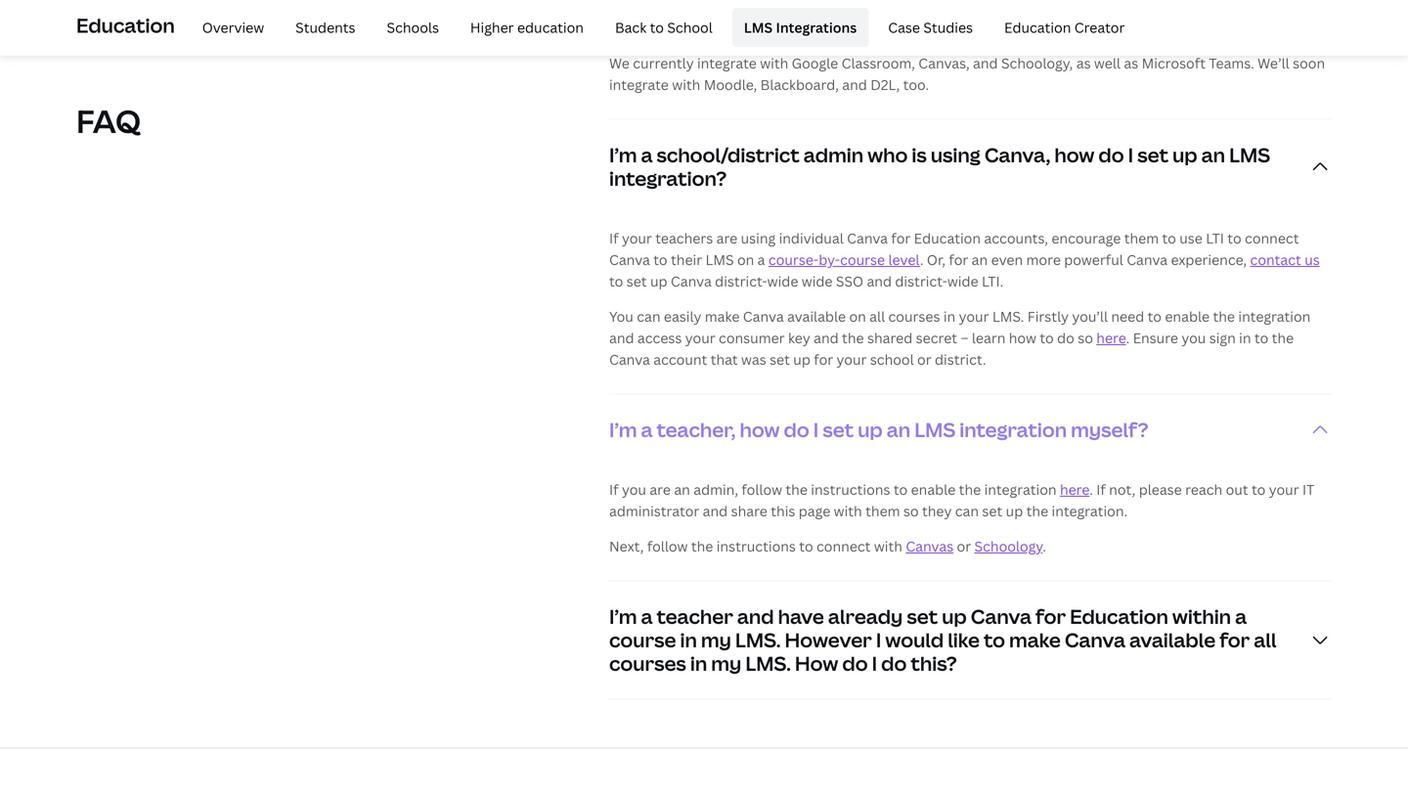 Task type: vqa. For each thing, say whether or not it's contained in the screenshot.
Of inside the Numerical Data for Research Education Website in Blue White Yellow Bold Geometric Style 'GROUP'
no



Task type: locate. For each thing, give the bounding box(es) containing it.
integration down contact
[[1239, 307, 1311, 326]]

1 horizontal spatial as
[[1124, 54, 1139, 72]]

as
[[1077, 54, 1091, 72], [1124, 54, 1139, 72]]

to left the their
[[654, 250, 668, 269]]

instructions up page
[[811, 480, 891, 499]]

1 vertical spatial so
[[904, 502, 919, 520]]

can inside . if not, please reach out to your it administrator and share this page with them so they can set up the integration.
[[955, 502, 979, 520]]

1 as from the left
[[1077, 54, 1091, 72]]

.
[[920, 250, 924, 269], [1126, 329, 1130, 347], [1090, 480, 1093, 499], [1043, 537, 1047, 556]]

i'm for i'm a school/district admin who is using canva, how do i set up an lms integration?
[[609, 141, 637, 168]]

the up this
[[786, 480, 808, 499]]

up up easily at the top left
[[650, 272, 668, 291]]

can up access at the top left
[[637, 307, 661, 326]]

0 horizontal spatial here
[[1060, 480, 1090, 499]]

how right canva,
[[1055, 141, 1095, 168]]

1 horizontal spatial here
[[1097, 329, 1126, 347]]

lms inside if your teachers are using individual canva for education accounts, encourage them to use lti to connect canva to their lms on a
[[706, 250, 734, 269]]

available inside the i'm a teacher and have already set up canva for education within a course in my lms. however i would like to make canva available for all courses in my lms. how do i do this?
[[1130, 627, 1216, 653]]

2 vertical spatial how
[[740, 416, 780, 443]]

as right well
[[1124, 54, 1139, 72]]

0 horizontal spatial integrate
[[609, 75, 669, 94]]

0 vertical spatial can
[[637, 307, 661, 326]]

1 vertical spatial connect
[[817, 537, 871, 556]]

wide down by-
[[802, 272, 833, 291]]

a inside 'i'm a school/district admin who is using canva, how do i set up an lms integration?'
[[641, 141, 653, 168]]

menu bar
[[183, 8, 1137, 47]]

course up the sso
[[840, 250, 885, 269]]

0 vertical spatial i'm
[[609, 141, 637, 168]]

0 vertical spatial or
[[918, 350, 932, 369]]

an up the 'lti'
[[1202, 141, 1226, 168]]

a for teacher
[[641, 603, 653, 630]]

lms right the their
[[706, 250, 734, 269]]

set up the you
[[627, 272, 647, 291]]

make up consumer
[[705, 307, 740, 326]]

a left teacher, in the bottom of the page
[[641, 416, 653, 443]]

us
[[1305, 250, 1320, 269]]

0 horizontal spatial or
[[918, 350, 932, 369]]

courses inside you can easily make canva available on all courses in your lms. firstly you'll need to enable the integration and access your consumer key and the shared secret – learn how to do so
[[889, 307, 940, 326]]

district- down or,
[[895, 272, 948, 291]]

0 vertical spatial how
[[1055, 141, 1095, 168]]

to down page
[[799, 537, 813, 556]]

or,
[[927, 250, 946, 269]]

to down firstly at the top right
[[1040, 329, 1054, 347]]

faq
[[76, 100, 141, 142]]

0 horizontal spatial district-
[[715, 272, 768, 291]]

2 i'm from the top
[[609, 416, 637, 443]]

integrate down we
[[609, 75, 669, 94]]

0 vertical spatial courses
[[889, 307, 940, 326]]

your left teachers
[[622, 229, 652, 247]]

0 horizontal spatial course
[[609, 627, 676, 653]]

. down . if not, please reach out to your it administrator and share this page with them so they can set up the integration.
[[1043, 537, 1047, 556]]

using inside if your teachers are using individual canva for education accounts, encourage them to use lti to connect canva to their lms on a
[[741, 229, 776, 247]]

1 horizontal spatial course
[[840, 250, 885, 269]]

set up if you are an admin, follow the instructions to enable the integration here
[[823, 416, 854, 443]]

available
[[787, 307, 846, 326], [1130, 627, 1216, 653]]

3 i'm from the top
[[609, 603, 637, 630]]

on inside you can easily make canva available on all courses in your lms. firstly you'll need to enable the integration and access your consumer key and the shared secret – learn how to do so
[[849, 307, 866, 326]]

1 district- from the left
[[715, 272, 768, 291]]

on left course-
[[737, 250, 754, 269]]

to inside the i'm a teacher and have already set up canva for education within a course in my lms. however i would like to make canva available for all courses in my lms. how do i do this?
[[984, 627, 1005, 653]]

1 horizontal spatial how
[[1009, 329, 1037, 347]]

instructions
[[811, 480, 891, 499], [717, 537, 796, 556]]

page
[[799, 502, 831, 520]]

make inside the i'm a teacher and have already set up canva for education within a course in my lms. however i would like to make canva available for all courses in my lms. how do i do this?
[[1009, 627, 1061, 653]]

and inside course-by-course level . or, for an even more powerful canva experience, contact us to set up canva district-wide wide sso and district-wide lti.
[[867, 272, 892, 291]]

within
[[1173, 603, 1232, 630]]

admin
[[804, 141, 864, 168]]

all up the shared
[[870, 307, 885, 326]]

canva
[[847, 229, 888, 247], [609, 250, 650, 269], [1127, 250, 1168, 269], [671, 272, 712, 291], [743, 307, 784, 326], [609, 350, 650, 369], [971, 603, 1032, 630], [1065, 627, 1126, 653]]

with down if you are an admin, follow the instructions to enable the integration here
[[834, 502, 862, 520]]

the down i'm a teacher, how do i set up an lms integration myself? dropdown button
[[959, 480, 981, 499]]

1 horizontal spatial can
[[955, 502, 979, 520]]

set up the 'schoology' link
[[983, 502, 1003, 520]]

integrations
[[776, 18, 857, 36]]

if inside . if not, please reach out to your it administrator and share this page with them so they can set up the integration.
[[1097, 480, 1106, 499]]

school
[[667, 18, 713, 36]]

currently
[[633, 54, 694, 72]]

integration up . if not, please reach out to your it administrator and share this page with them so they can set up the integration.
[[960, 416, 1067, 443]]

. inside . if not, please reach out to your it administrator and share this page with them so they can set up the integration.
[[1090, 480, 1093, 499]]

or down the secret
[[918, 350, 932, 369]]

0 horizontal spatial them
[[866, 502, 900, 520]]

2 horizontal spatial how
[[1055, 141, 1095, 168]]

1 vertical spatial courses
[[609, 650, 686, 677]]

0 vertical spatial using
[[931, 141, 981, 168]]

1 horizontal spatial or
[[957, 537, 971, 556]]

1 vertical spatial enable
[[911, 480, 956, 499]]

up up "use"
[[1173, 141, 1198, 168]]

this?
[[911, 650, 957, 677]]

up up if you are an admin, follow the instructions to enable the integration here
[[858, 416, 883, 443]]

0 horizontal spatial instructions
[[717, 537, 796, 556]]

set inside course-by-course level . or, for an even more powerful canva experience, contact us to set up canva district-wide wide sso and district-wide lti.
[[627, 272, 647, 291]]

1 horizontal spatial district-
[[895, 272, 948, 291]]

education up faq
[[76, 12, 175, 38]]

do left this?
[[882, 650, 907, 677]]

i'm a teacher, how do i set up an lms integration myself?
[[609, 416, 1149, 443]]

1 horizontal spatial enable
[[1165, 307, 1210, 326]]

not,
[[1109, 480, 1136, 499]]

menu bar containing overview
[[183, 8, 1137, 47]]

1 vertical spatial i'm
[[609, 416, 637, 443]]

and down admin,
[[703, 502, 728, 520]]

if for if you are an admin, follow the instructions to enable the integration here
[[609, 480, 619, 499]]

use
[[1180, 229, 1203, 247]]

are up administrator
[[650, 480, 671, 499]]

firstly
[[1028, 307, 1069, 326]]

1 horizontal spatial using
[[931, 141, 981, 168]]

experience,
[[1171, 250, 1247, 269]]

0 horizontal spatial can
[[637, 307, 661, 326]]

0 vertical spatial so
[[1078, 329, 1093, 347]]

i inside 'i'm a school/district admin who is using canva, how do i set up an lms integration?'
[[1128, 141, 1134, 168]]

up
[[1173, 141, 1198, 168], [650, 272, 668, 291], [794, 350, 811, 369], [858, 416, 883, 443], [1006, 502, 1023, 520], [942, 603, 967, 630]]

a left the school/district
[[641, 141, 653, 168]]

school
[[870, 350, 914, 369]]

1 vertical spatial them
[[866, 502, 900, 520]]

so left they
[[904, 502, 919, 520]]

. down need
[[1126, 329, 1130, 347]]

1 horizontal spatial wide
[[802, 272, 833, 291]]

0 vertical spatial integrate
[[697, 54, 757, 72]]

on down the sso
[[849, 307, 866, 326]]

google
[[792, 54, 839, 72]]

by-
[[819, 250, 840, 269]]

education
[[76, 12, 175, 38], [1005, 18, 1071, 36], [914, 229, 981, 247], [1070, 603, 1169, 630]]

0 vertical spatial available
[[787, 307, 846, 326]]

0 horizontal spatial so
[[904, 502, 919, 520]]

0 horizontal spatial using
[[741, 229, 776, 247]]

your inside . if not, please reach out to your it administrator and share this page with them so they can set up the integration.
[[1269, 480, 1300, 499]]

0 horizontal spatial wide
[[768, 272, 799, 291]]

1 vertical spatial on
[[849, 307, 866, 326]]

as left well
[[1077, 54, 1091, 72]]

accounts,
[[984, 229, 1049, 247]]

and inside . if not, please reach out to your it administrator and share this page with them so they can set up the integration.
[[703, 502, 728, 520]]

or inside . ensure you sign in to the canva account that was set up for your school or district.
[[918, 350, 932, 369]]

integration up schoology
[[985, 480, 1057, 499]]

an down the school
[[887, 416, 911, 443]]

to right like
[[984, 627, 1005, 653]]

i'm down next,
[[609, 603, 637, 630]]

0 horizontal spatial are
[[650, 480, 671, 499]]

to right out
[[1252, 480, 1266, 499]]

for inside course-by-course level . or, for an even more powerful canva experience, contact us to set up canva district-wide wide sso and district-wide lti.
[[949, 250, 969, 269]]

here link up 'integration.'
[[1060, 480, 1090, 499]]

1 vertical spatial integration
[[960, 416, 1067, 443]]

1 vertical spatial course
[[609, 627, 676, 653]]

1 vertical spatial using
[[741, 229, 776, 247]]

2 vertical spatial i'm
[[609, 603, 637, 630]]

connect down page
[[817, 537, 871, 556]]

follow up 'share'
[[742, 480, 783, 499]]

0 vertical spatial follow
[[742, 480, 783, 499]]

2 horizontal spatial wide
[[948, 272, 979, 291]]

the
[[1213, 307, 1235, 326], [842, 329, 864, 347], [1272, 329, 1294, 347], [786, 480, 808, 499], [959, 480, 981, 499], [1027, 502, 1049, 520], [691, 537, 713, 556]]

if
[[609, 229, 619, 247], [609, 480, 619, 499], [1097, 480, 1106, 499]]

so down you'll
[[1078, 329, 1093, 347]]

0 vertical spatial are
[[717, 229, 738, 247]]

courses up the secret
[[889, 307, 940, 326]]

1 vertical spatial make
[[1009, 627, 1061, 653]]

follow down administrator
[[647, 537, 688, 556]]

we'll
[[1258, 54, 1290, 72]]

0 horizontal spatial you
[[622, 480, 647, 499]]

0 horizontal spatial on
[[737, 250, 754, 269]]

connect up contact
[[1245, 229, 1299, 247]]

your
[[622, 229, 652, 247], [959, 307, 989, 326], [685, 329, 716, 347], [837, 350, 867, 369], [1269, 480, 1300, 499]]

. ensure you sign in to the canva account that was set up for your school or district.
[[609, 329, 1294, 369]]

1 horizontal spatial you
[[1182, 329, 1206, 347]]

1 vertical spatial can
[[955, 502, 979, 520]]

enable up ensure
[[1165, 307, 1210, 326]]

lms down the teams.
[[1230, 141, 1271, 168]]

1 horizontal spatial here link
[[1097, 329, 1126, 347]]

1 horizontal spatial courses
[[889, 307, 940, 326]]

your inside . ensure you sign in to the canva account that was set up for your school or district.
[[837, 350, 867, 369]]

up inside . ensure you sign in to the canva account that was set up for your school or district.
[[794, 350, 811, 369]]

all inside you can easily make canva available on all courses in your lms. firstly you'll need to enable the integration and access your consumer key and the shared secret – learn how to do so
[[870, 307, 885, 326]]

connect inside if your teachers are using individual canva for education accounts, encourage them to use lti to connect canva to their lms on a
[[1245, 229, 1299, 247]]

0 vertical spatial you
[[1182, 329, 1206, 347]]

do right 'how'
[[843, 650, 868, 677]]

if inside if your teachers are using individual canva for education accounts, encourage them to use lti to connect canva to their lms on a
[[609, 229, 619, 247]]

canva inside you can easily make canva available on all courses in your lms. firstly you'll need to enable the integration and access your consumer key and the shared secret – learn how to do so
[[743, 307, 784, 326]]

0 vertical spatial all
[[870, 307, 885, 326]]

you left sign
[[1182, 329, 1206, 347]]

canvas link
[[906, 537, 954, 556]]

here link down need
[[1097, 329, 1126, 347]]

your down easily at the top left
[[685, 329, 716, 347]]

0 horizontal spatial enable
[[911, 480, 956, 499]]

education
[[517, 18, 584, 36]]

canvas,
[[919, 54, 970, 72]]

1 vertical spatial available
[[1130, 627, 1216, 653]]

0 horizontal spatial all
[[870, 307, 885, 326]]

how
[[1055, 141, 1095, 168], [1009, 329, 1037, 347], [740, 416, 780, 443]]

them
[[1125, 229, 1159, 247], [866, 502, 900, 520]]

canva inside . ensure you sign in to the canva account that was set up for your school or district.
[[609, 350, 650, 369]]

to inside . if not, please reach out to your it administrator and share this page with them so they can set up the integration.
[[1252, 480, 1266, 499]]

they
[[922, 502, 952, 520]]

courses down teacher
[[609, 650, 686, 677]]

up up this?
[[942, 603, 967, 630]]

1 horizontal spatial available
[[1130, 627, 1216, 653]]

education up or,
[[914, 229, 981, 247]]

1 horizontal spatial follow
[[742, 480, 783, 499]]

0 horizontal spatial connect
[[817, 537, 871, 556]]

well
[[1095, 54, 1121, 72]]

course inside the i'm a teacher and have already set up canva for education within a course in my lms. however i would like to make canva available for all courses in my lms. how do i do this?
[[609, 627, 676, 653]]

using right is
[[931, 141, 981, 168]]

i'm left teacher, in the bottom of the page
[[609, 416, 637, 443]]

1 vertical spatial here link
[[1060, 480, 1090, 499]]

canva,
[[985, 141, 1051, 168]]

education left the within
[[1070, 603, 1169, 630]]

can
[[637, 307, 661, 326], [955, 502, 979, 520]]

my down teacher
[[711, 650, 742, 677]]

1 horizontal spatial them
[[1125, 229, 1159, 247]]

them left "use"
[[1125, 229, 1159, 247]]

0 vertical spatial make
[[705, 307, 740, 326]]

0 horizontal spatial here link
[[1060, 480, 1090, 499]]

in inside you can easily make canva available on all courses in your lms. firstly you'll need to enable the integration and access your consumer key and the shared secret – learn how to do so
[[944, 307, 956, 326]]

wide down course-
[[768, 272, 799, 291]]

i'm inside 'i'm a school/district admin who is using canva, how do i set up an lms integration?'
[[609, 141, 637, 168]]

to left "use"
[[1163, 229, 1177, 247]]

all inside the i'm a teacher and have already set up canva for education within a course in my lms. however i would like to make canva available for all courses in my lms. how do i do this?
[[1254, 627, 1277, 653]]

i'm for i'm a teacher, how do i set up an lms integration myself?
[[609, 416, 637, 443]]

1 horizontal spatial on
[[849, 307, 866, 326]]

here link for ensure
[[1097, 329, 1126, 347]]

higher education link
[[459, 8, 596, 47]]

make right like
[[1009, 627, 1061, 653]]

integrate up the moodle,
[[697, 54, 757, 72]]

and inside the i'm a teacher and have already set up canva for education within a course in my lms. however i would like to make canva available for all courses in my lms. how do i do this?
[[737, 603, 774, 630]]

school/district
[[657, 141, 800, 168]]

integration?
[[609, 165, 727, 192]]

even
[[991, 250, 1023, 269]]

an up lti.
[[972, 250, 988, 269]]

are
[[717, 229, 738, 247], [650, 480, 671, 499]]

1 vertical spatial all
[[1254, 627, 1277, 653]]

to right sign
[[1255, 329, 1269, 347]]

0 horizontal spatial as
[[1077, 54, 1091, 72]]

and
[[973, 54, 998, 72], [842, 75, 867, 94], [867, 272, 892, 291], [609, 329, 634, 347], [814, 329, 839, 347], [703, 502, 728, 520], [737, 603, 774, 630]]

are right teachers
[[717, 229, 738, 247]]

0 vertical spatial on
[[737, 250, 754, 269]]

0 horizontal spatial available
[[787, 307, 846, 326]]

. up 'integration.'
[[1090, 480, 1093, 499]]

or
[[918, 350, 932, 369], [957, 537, 971, 556]]

up inside . if not, please reach out to your it administrator and share this page with them so they can set up the integration.
[[1006, 502, 1023, 520]]

your left it
[[1269, 480, 1300, 499]]

them inside . if not, please reach out to your it administrator and share this page with them so they can set up the integration.
[[866, 502, 900, 520]]

if up administrator
[[609, 480, 619, 499]]

0 vertical spatial integration
[[1239, 307, 1311, 326]]

schoology
[[975, 537, 1043, 556]]

i'm down we
[[609, 141, 637, 168]]

please
[[1139, 480, 1182, 499]]

. inside . ensure you sign in to the canva account that was set up for your school or district.
[[1126, 329, 1130, 347]]

set inside . if not, please reach out to your it administrator and share this page with them so they can set up the integration.
[[983, 502, 1003, 520]]

a inside if your teachers are using individual canva for education accounts, encourage them to use lti to connect canva to their lms on a
[[758, 250, 765, 269]]

a for school/district
[[641, 141, 653, 168]]

1 horizontal spatial are
[[717, 229, 738, 247]]

in
[[944, 307, 956, 326], [1239, 329, 1252, 347], [680, 627, 697, 653], [690, 650, 707, 677]]

course
[[840, 250, 885, 269], [609, 627, 676, 653]]

how inside 'i'm a school/district admin who is using canva, how do i set up an lms integration?'
[[1055, 141, 1095, 168]]

overview
[[202, 18, 264, 36]]

0 vertical spatial here
[[1097, 329, 1126, 347]]

have
[[778, 603, 824, 630]]

contact
[[1251, 250, 1302, 269]]

up inside i'm a teacher, how do i set up an lms integration myself? dropdown button
[[858, 416, 883, 443]]

enable up they
[[911, 480, 956, 499]]

need
[[1112, 307, 1145, 326]]

0 horizontal spatial courses
[[609, 650, 686, 677]]

1 horizontal spatial connect
[[1245, 229, 1299, 247]]

do up encourage
[[1099, 141, 1124, 168]]

to
[[650, 18, 664, 36], [1163, 229, 1177, 247], [1228, 229, 1242, 247], [654, 250, 668, 269], [609, 272, 623, 291], [1148, 307, 1162, 326], [1040, 329, 1054, 347], [1255, 329, 1269, 347], [894, 480, 908, 499], [1252, 480, 1266, 499], [799, 537, 813, 556], [984, 627, 1005, 653]]

i'm
[[609, 141, 637, 168], [609, 416, 637, 443], [609, 603, 637, 630]]

and left d2l,
[[842, 75, 867, 94]]

1 horizontal spatial instructions
[[811, 480, 891, 499]]

1 horizontal spatial all
[[1254, 627, 1277, 653]]

i'm inside the i'm a teacher and have already set up canva for education within a course in my lms. however i would like to make canva available for all courses in my lms. how do i do this?
[[609, 603, 637, 630]]

course down next,
[[609, 627, 676, 653]]

if left "not,"
[[1097, 480, 1106, 499]]

my
[[701, 627, 732, 653], [711, 650, 742, 677]]

make
[[705, 307, 740, 326], [1009, 627, 1061, 653]]

consumer
[[719, 329, 785, 347]]

shared
[[868, 329, 913, 347]]

0 horizontal spatial follow
[[647, 537, 688, 556]]

so
[[1078, 329, 1093, 347], [904, 502, 919, 520]]

them down if you are an admin, follow the instructions to enable the integration here
[[866, 502, 900, 520]]

0 vertical spatial course
[[840, 250, 885, 269]]

integration inside dropdown button
[[960, 416, 1067, 443]]

available inside you can easily make canva available on all courses in your lms. firstly you'll need to enable the integration and access your consumer key and the shared secret – learn how to do so
[[787, 307, 846, 326]]

1 vertical spatial you
[[622, 480, 647, 499]]

sign
[[1210, 329, 1236, 347]]

lti
[[1206, 229, 1225, 247]]

1 horizontal spatial make
[[1009, 627, 1061, 653]]

0 vertical spatial enable
[[1165, 307, 1210, 326]]

schoology link
[[975, 537, 1043, 556]]

with
[[760, 54, 789, 72], [672, 75, 701, 94], [834, 502, 862, 520], [874, 537, 903, 556]]

instructions down 'share'
[[717, 537, 796, 556]]

1 vertical spatial are
[[650, 480, 671, 499]]

1 i'm from the top
[[609, 141, 637, 168]]

education inside the i'm a teacher and have already set up canva for education within a course in my lms. however i would like to make canva available for all courses in my lms. how do i do this?
[[1070, 603, 1169, 630]]

for inside . ensure you sign in to the canva account that was set up for your school or district.
[[814, 350, 834, 369]]

here up 'integration.'
[[1060, 480, 1090, 499]]

0 vertical spatial connect
[[1245, 229, 1299, 247]]

back to school link
[[603, 8, 725, 47]]

0 horizontal spatial make
[[705, 307, 740, 326]]

for inside if your teachers are using individual canva for education accounts, encourage them to use lti to connect canva to their lms on a
[[891, 229, 911, 247]]

0 vertical spatial here link
[[1097, 329, 1126, 347]]

with down currently at left top
[[672, 75, 701, 94]]

courses inside the i'm a teacher and have already set up canva for education within a course in my lms. however i would like to make canva available for all courses in my lms. how do i do this?
[[609, 650, 686, 677]]

lms left integrations
[[744, 18, 773, 36]]

an
[[1202, 141, 1226, 168], [972, 250, 988, 269], [887, 416, 911, 443], [674, 480, 690, 499]]

1 vertical spatial here
[[1060, 480, 1090, 499]]

lms.
[[993, 307, 1025, 326], [736, 627, 781, 653], [746, 650, 791, 677]]

1 vertical spatial how
[[1009, 329, 1037, 347]]

you inside . ensure you sign in to the canva account that was set up for your school or district.
[[1182, 329, 1206, 347]]

an inside course-by-course level . or, for an even more powerful canva experience, contact us to set up canva district-wide wide sso and district-wide lti.
[[972, 250, 988, 269]]

0 vertical spatial them
[[1125, 229, 1159, 247]]

1 horizontal spatial so
[[1078, 329, 1093, 347]]

1 vertical spatial follow
[[647, 537, 688, 556]]

and left have
[[737, 603, 774, 630]]

0 horizontal spatial how
[[740, 416, 780, 443]]

you can easily make canva available on all courses in your lms. firstly you'll need to enable the integration and access your consumer key and the shared secret – learn how to do so
[[609, 307, 1311, 347]]



Task type: describe. For each thing, give the bounding box(es) containing it.
easily
[[664, 307, 702, 326]]

moodle,
[[704, 75, 757, 94]]

course-by-course level . or, for an even more powerful canva experience, contact us to set up canva district-wide wide sso and district-wide lti.
[[609, 250, 1320, 291]]

was
[[742, 350, 767, 369]]

case studies link
[[877, 8, 985, 47]]

this
[[771, 502, 796, 520]]

teacher
[[657, 603, 733, 630]]

encourage
[[1052, 229, 1121, 247]]

education inside menu bar
[[1005, 18, 1071, 36]]

to right back
[[650, 18, 664, 36]]

teachers
[[656, 229, 713, 247]]

with left canvas link
[[874, 537, 903, 556]]

1 vertical spatial or
[[957, 537, 971, 556]]

canvas
[[906, 537, 954, 556]]

level
[[889, 250, 920, 269]]

that
[[711, 350, 738, 369]]

the left the shared
[[842, 329, 864, 347]]

microsoft
[[1142, 54, 1206, 72]]

and down the you
[[609, 329, 634, 347]]

schoology,
[[1002, 54, 1073, 72]]

can inside you can easily make canva available on all courses in your lms. firstly you'll need to enable the integration and access your consumer key and the shared secret – learn how to do so
[[637, 307, 661, 326]]

lti.
[[982, 272, 1004, 291]]

higher
[[470, 18, 514, 36]]

my left have
[[701, 627, 732, 653]]

would
[[886, 627, 944, 653]]

1 wide from the left
[[768, 272, 799, 291]]

contact us link
[[1251, 250, 1320, 269]]

up inside the i'm a teacher and have already set up canva for education within a course in my lms. however i would like to make canva available for all courses in my lms. how do i do this?
[[942, 603, 967, 630]]

key
[[788, 329, 811, 347]]

district.
[[935, 350, 987, 369]]

2 as from the left
[[1124, 54, 1139, 72]]

and right canvas,
[[973, 54, 998, 72]]

myself?
[[1071, 416, 1149, 443]]

sso
[[836, 272, 864, 291]]

on inside if your teachers are using individual canva for education accounts, encourage them to use lti to connect canva to their lms on a
[[737, 250, 754, 269]]

make inside you can easily make canva available on all courses in your lms. firstly you'll need to enable the integration and access your consumer key and the shared secret – learn how to do so
[[705, 307, 740, 326]]

to down the i'm a teacher, how do i set up an lms integration myself?
[[894, 480, 908, 499]]

and right key
[[814, 329, 839, 347]]

with inside . if not, please reach out to your it administrator and share this page with them so they can set up the integration.
[[834, 502, 862, 520]]

learn
[[972, 329, 1006, 347]]

course-
[[769, 250, 819, 269]]

do inside 'i'm a school/district admin who is using canva, how do i set up an lms integration?'
[[1099, 141, 1124, 168]]

to inside . ensure you sign in to the canva account that was set up for your school or district.
[[1255, 329, 1269, 347]]

i inside i'm a teacher, how do i set up an lms integration myself? dropdown button
[[814, 416, 819, 443]]

1 vertical spatial instructions
[[717, 537, 796, 556]]

the down admin,
[[691, 537, 713, 556]]

account
[[654, 350, 708, 369]]

powerful
[[1065, 250, 1124, 269]]

set inside 'i'm a school/district admin who is using canva, how do i set up an lms integration?'
[[1138, 141, 1169, 168]]

up inside 'i'm a school/district admin who is using canva, how do i set up an lms integration?'
[[1173, 141, 1198, 168]]

in inside . ensure you sign in to the canva account that was set up for your school or district.
[[1239, 329, 1252, 347]]

students
[[296, 18, 356, 36]]

lms down the district.
[[915, 416, 956, 443]]

if you are an admin, follow the instructions to enable the integration here
[[609, 480, 1090, 499]]

1 horizontal spatial integrate
[[697, 54, 757, 72]]

secret
[[916, 329, 958, 347]]

your inside if your teachers are using individual canva for education accounts, encourage them to use lti to connect canva to their lms on a
[[622, 229, 652, 247]]

them inside if your teachers are using individual canva for education accounts, encourage them to use lti to connect canva to their lms on a
[[1125, 229, 1159, 247]]

an inside 'i'm a school/district admin who is using canva, how do i set up an lms integration?'
[[1202, 141, 1226, 168]]

lms integrations link
[[732, 8, 869, 47]]

i'm a school/district admin who is using canva, how do i set up an lms integration?
[[609, 141, 1271, 192]]

access
[[638, 329, 682, 347]]

the inside . if not, please reach out to your it administrator and share this page with them so they can set up the integration.
[[1027, 502, 1049, 520]]

. inside course-by-course level . or, for an even more powerful canva experience, contact us to set up canva district-wide wide sso and district-wide lti.
[[920, 250, 924, 269]]

d2l,
[[871, 75, 900, 94]]

studies
[[924, 18, 973, 36]]

case studies
[[888, 18, 973, 36]]

next, follow the instructions to connect with canvas or schoology .
[[609, 537, 1047, 556]]

so inside you can easily make canva available on all courses in your lms. firstly you'll need to enable the integration and access your consumer key and the shared secret – learn how to do so
[[1078, 329, 1093, 347]]

0 vertical spatial instructions
[[811, 480, 891, 499]]

soon
[[1293, 54, 1326, 72]]

students link
[[284, 8, 367, 47]]

are inside if your teachers are using individual canva for education accounts, encourage them to use lti to connect canva to their lms on a
[[717, 229, 738, 247]]

your up –
[[959, 307, 989, 326]]

course inside course-by-course level . or, for an even more powerful canva experience, contact us to set up canva district-wide wide sso and district-wide lti.
[[840, 250, 885, 269]]

do up if you are an admin, follow the instructions to enable the integration here
[[784, 416, 810, 443]]

lms inside 'i'm a school/district admin who is using canva, how do i set up an lms integration?'
[[1230, 141, 1271, 168]]

education creator
[[1005, 18, 1125, 36]]

to inside course-by-course level . or, for an even more powerful canva experience, contact us to set up canva district-wide wide sso and district-wide lti.
[[609, 272, 623, 291]]

the up sign
[[1213, 307, 1235, 326]]

lms inside 'link'
[[744, 18, 773, 36]]

back to school
[[615, 18, 713, 36]]

like
[[948, 627, 980, 653]]

here link for if
[[1060, 480, 1090, 499]]

set inside . ensure you sign in to the canva account that was set up for your school or district.
[[770, 350, 790, 369]]

i'm for i'm a teacher and have already set up canva for education within a course in my lms. however i would like to make canva available for all courses in my lms. how do i do this?
[[609, 603, 637, 630]]

higher education
[[470, 18, 584, 36]]

lms. inside you can easily make canva available on all courses in your lms. firstly you'll need to enable the integration and access your consumer key and the shared secret – learn how to do so
[[993, 307, 1025, 326]]

the inside . ensure you sign in to the canva account that was set up for your school or district.
[[1272, 329, 1294, 347]]

integration inside you can easily make canva available on all courses in your lms. firstly you'll need to enable the integration and access your consumer key and the shared secret – learn how to do so
[[1239, 307, 1311, 326]]

2 wide from the left
[[802, 272, 833, 291]]

how inside you can easily make canva available on all courses in your lms. firstly you'll need to enable the integration and access your consumer key and the shared secret – learn how to do so
[[1009, 329, 1037, 347]]

schools link
[[375, 8, 451, 47]]

education inside if your teachers are using individual canva for education accounts, encourage them to use lti to connect canva to their lms on a
[[914, 229, 981, 247]]

set inside the i'm a teacher and have already set up canva for education within a course in my lms. however i would like to make canva available for all courses in my lms. how do i do this?
[[907, 603, 938, 630]]

we
[[609, 54, 630, 72]]

. if not, please reach out to your it administrator and share this page with them so they can set up the integration.
[[609, 480, 1315, 520]]

share
[[731, 502, 768, 520]]

if your teachers are using individual canva for education accounts, encourage them to use lti to connect canva to their lms on a
[[609, 229, 1299, 269]]

too.
[[904, 75, 929, 94]]

if for if your teachers are using individual canva for education accounts, encourage them to use lti to connect canva to their lms on a
[[609, 229, 619, 247]]

i'm a teacher and have already set up canva for education within a course in my lms. however i would like to make canva available for all courses in my lms. how do i do this? button
[[609, 582, 1332, 699]]

you'll
[[1072, 307, 1108, 326]]

–
[[961, 329, 969, 347]]

education creator link
[[993, 8, 1137, 47]]

integration.
[[1052, 502, 1128, 520]]

an left admin,
[[674, 480, 690, 499]]

do inside you can easily make canva available on all courses in your lms. firstly you'll need to enable the integration and access your consumer key and the shared secret – learn how to do so
[[1058, 329, 1075, 347]]

a for teacher,
[[641, 416, 653, 443]]

i'm a teacher and have already set up canva for education within a course in my lms. however i would like to make canva available for all courses in my lms. how do i do this?
[[609, 603, 1277, 677]]

to right the 'lti'
[[1228, 229, 1242, 247]]

so inside . if not, please reach out to your it administrator and share this page with them so they can set up the integration.
[[904, 502, 919, 520]]

i'm a teacher, how do i set up an lms integration myself? button
[[609, 395, 1332, 465]]

enable inside you can easily make canva available on all courses in your lms. firstly you'll need to enable the integration and access your consumer key and the shared secret – learn how to do so
[[1165, 307, 1210, 326]]

next,
[[609, 537, 644, 556]]

we currently integrate with google classroom, canvas, and schoology, as well as microsoft teams. we'll soon integrate with moodle, blackboard, and d2l, too.
[[609, 54, 1326, 94]]

blackboard,
[[761, 75, 839, 94]]

2 vertical spatial integration
[[985, 480, 1057, 499]]

reach
[[1186, 480, 1223, 499]]

how
[[795, 650, 839, 677]]

it
[[1303, 480, 1315, 499]]

2 district- from the left
[[895, 272, 948, 291]]

a right the within
[[1236, 603, 1247, 630]]

with up blackboard,
[[760, 54, 789, 72]]

up inside course-by-course level . or, for an even more powerful canva experience, contact us to set up canva district-wide wide sso and district-wide lti.
[[650, 272, 668, 291]]

teams.
[[1209, 54, 1255, 72]]

to up ensure
[[1148, 307, 1162, 326]]

1 vertical spatial integrate
[[609, 75, 669, 94]]

is
[[912, 141, 927, 168]]

out
[[1226, 480, 1249, 499]]

more
[[1027, 250, 1061, 269]]

3 wide from the left
[[948, 272, 979, 291]]

using inside 'i'm a school/district admin who is using canva, how do i set up an lms integration?'
[[931, 141, 981, 168]]

ensure
[[1133, 329, 1179, 347]]

their
[[671, 250, 702, 269]]

how inside i'm a teacher, how do i set up an lms integration myself? dropdown button
[[740, 416, 780, 443]]

overview link
[[190, 8, 276, 47]]

teacher,
[[657, 416, 736, 443]]



